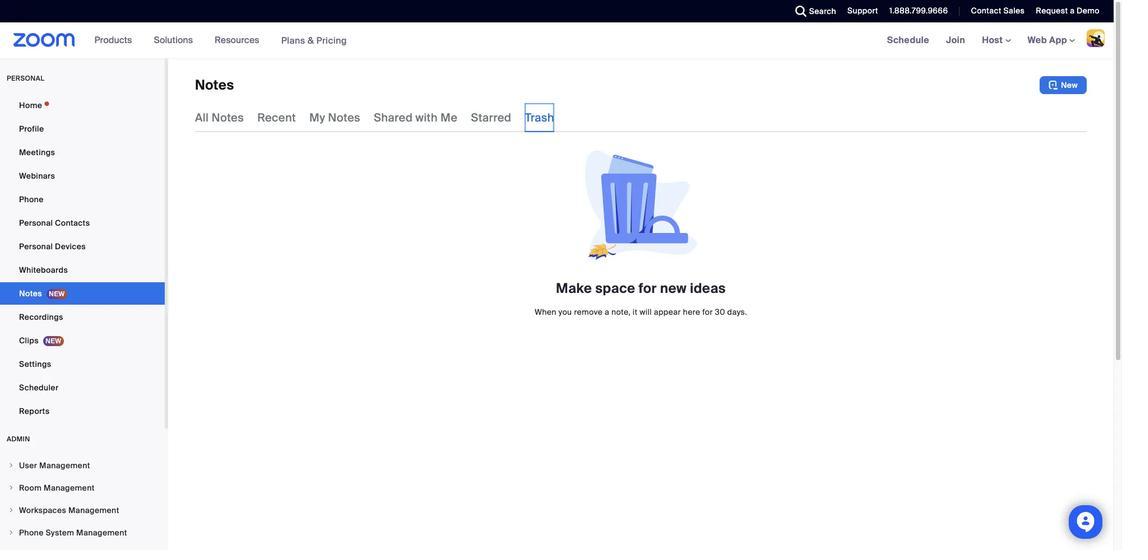 Task type: locate. For each thing, give the bounding box(es) containing it.
notes up all notes
[[195, 76, 234, 94]]

starred
[[471, 110, 512, 125]]

phone down webinars on the top of page
[[19, 195, 44, 205]]

1 phone from the top
[[19, 195, 44, 205]]

0 vertical spatial right image
[[8, 485, 15, 492]]

clips link
[[0, 330, 165, 352]]

30
[[715, 307, 726, 317]]

management up room management
[[39, 461, 90, 471]]

settings link
[[0, 353, 165, 376]]

clips
[[19, 336, 39, 346]]

right image for phone
[[8, 530, 15, 537]]

management up phone system management 'menu item'
[[68, 506, 119, 516]]

system
[[46, 528, 74, 538]]

phone
[[19, 195, 44, 205], [19, 528, 44, 538]]

right image
[[8, 463, 15, 469], [8, 530, 15, 537]]

for left 30
[[703, 307, 713, 317]]

personal for personal contacts
[[19, 218, 53, 228]]

search
[[810, 6, 837, 16]]

appear
[[654, 307, 681, 317]]

meetings navigation
[[879, 22, 1115, 59]]

a
[[1071, 6, 1075, 16], [605, 307, 610, 317]]

recordings
[[19, 312, 63, 323]]

all
[[195, 110, 209, 125]]

solutions
[[154, 34, 193, 46]]

1 horizontal spatial a
[[1071, 6, 1075, 16]]

management for room management
[[44, 484, 95, 494]]

phone system management
[[19, 528, 127, 538]]

plans & pricing
[[281, 34, 347, 46]]

admin menu menu
[[0, 455, 165, 551]]

notes up the recordings
[[19, 289, 42, 299]]

contact sales
[[972, 6, 1026, 16]]

1 vertical spatial right image
[[8, 530, 15, 537]]

1 vertical spatial phone
[[19, 528, 44, 538]]

0 vertical spatial phone
[[19, 195, 44, 205]]

new
[[661, 280, 687, 297]]

phone down workspaces
[[19, 528, 44, 538]]

home
[[19, 100, 42, 110]]

0 horizontal spatial for
[[639, 280, 657, 297]]

plans & pricing link
[[281, 34, 347, 46], [281, 34, 347, 46]]

right image for user
[[8, 463, 15, 469]]

right image left room
[[8, 485, 15, 492]]

right image left user
[[8, 463, 15, 469]]

0 vertical spatial for
[[639, 280, 657, 297]]

devices
[[55, 242, 86, 252]]

phone inside 'menu item'
[[19, 528, 44, 538]]

me
[[441, 110, 458, 125]]

home link
[[0, 94, 165, 117]]

whiteboards link
[[0, 259, 165, 282]]

room management menu item
[[0, 478, 165, 499]]

products
[[95, 34, 132, 46]]

pricing
[[317, 34, 347, 46]]

right image inside user management 'menu item'
[[8, 463, 15, 469]]

request
[[1037, 6, 1069, 16]]

1 vertical spatial right image
[[8, 508, 15, 514]]

phone inside personal menu menu
[[19, 195, 44, 205]]

request a demo
[[1037, 6, 1101, 16]]

scheduler link
[[0, 377, 165, 399]]

for
[[639, 280, 657, 297], [703, 307, 713, 317]]

1 right image from the top
[[8, 485, 15, 492]]

notes
[[195, 76, 234, 94], [212, 110, 244, 125], [328, 110, 361, 125], [19, 289, 42, 299]]

trash
[[525, 110, 555, 125]]

management for user management
[[39, 461, 90, 471]]

admin
[[7, 435, 30, 444]]

a left note,
[[605, 307, 610, 317]]

notes right all
[[212, 110, 244, 125]]

room
[[19, 484, 42, 494]]

1 vertical spatial a
[[605, 307, 610, 317]]

0 horizontal spatial a
[[605, 307, 610, 317]]

personal up whiteboards
[[19, 242, 53, 252]]

personal
[[19, 218, 53, 228], [19, 242, 53, 252]]

profile
[[19, 124, 44, 134]]

1 personal from the top
[[19, 218, 53, 228]]

right image for room management
[[8, 485, 15, 492]]

2 right image from the top
[[8, 530, 15, 537]]

will
[[640, 307, 652, 317]]

whiteboards
[[19, 265, 68, 275]]

a left demo
[[1071, 6, 1075, 16]]

zoom logo image
[[13, 33, 75, 47]]

&
[[308, 34, 314, 46]]

join
[[947, 34, 966, 46]]

workspaces management
[[19, 506, 119, 516]]

0 vertical spatial a
[[1071, 6, 1075, 16]]

right image left system
[[8, 530, 15, 537]]

0 vertical spatial personal
[[19, 218, 53, 228]]

1 right image from the top
[[8, 463, 15, 469]]

contact sales link
[[963, 0, 1028, 22], [972, 6, 1026, 16]]

right image inside workspaces management menu item
[[8, 508, 15, 514]]

1 vertical spatial for
[[703, 307, 713, 317]]

schedule
[[888, 34, 930, 46]]

banner
[[0, 22, 1115, 59]]

personal up personal devices
[[19, 218, 53, 228]]

right image left workspaces
[[8, 508, 15, 514]]

personal menu menu
[[0, 94, 165, 424]]

management up workspaces management
[[44, 484, 95, 494]]

personal devices
[[19, 242, 86, 252]]

product information navigation
[[86, 22, 356, 59]]

workspaces
[[19, 506, 66, 516]]

personal devices link
[[0, 236, 165, 258]]

recordings link
[[0, 306, 165, 329]]

right image inside room management menu item
[[8, 485, 15, 492]]

phone for phone system management
[[19, 528, 44, 538]]

phone system management menu item
[[0, 523, 165, 544]]

1.888.799.9666 button
[[882, 0, 952, 22], [890, 6, 949, 16]]

0 vertical spatial right image
[[8, 463, 15, 469]]

2 personal from the top
[[19, 242, 53, 252]]

meetings link
[[0, 141, 165, 164]]

1 vertical spatial personal
[[19, 242, 53, 252]]

2 phone from the top
[[19, 528, 44, 538]]

for up will on the bottom of page
[[639, 280, 657, 297]]

demo
[[1078, 6, 1101, 16]]

right image
[[8, 485, 15, 492], [8, 508, 15, 514]]

it
[[633, 307, 638, 317]]

management
[[39, 461, 90, 471], [44, 484, 95, 494], [68, 506, 119, 516], [76, 528, 127, 538]]

phone link
[[0, 188, 165, 211]]

support link
[[840, 0, 882, 22], [848, 6, 879, 16]]

2 right image from the top
[[8, 508, 15, 514]]

right image inside phone system management 'menu item'
[[8, 530, 15, 537]]



Task type: vqa. For each thing, say whether or not it's contained in the screenshot.
meetings navigation
yes



Task type: describe. For each thing, give the bounding box(es) containing it.
resources
[[215, 34, 259, 46]]

notes inside notes link
[[19, 289, 42, 299]]

with
[[416, 110, 438, 125]]

meetings
[[19, 148, 55, 158]]

schedule link
[[879, 22, 938, 58]]

settings
[[19, 360, 51, 370]]

my notes
[[310, 110, 361, 125]]

reports
[[19, 407, 50, 417]]

solutions button
[[154, 22, 198, 58]]

remove
[[574, 307, 603, 317]]

personal for personal devices
[[19, 242, 53, 252]]

products button
[[95, 22, 137, 58]]

app
[[1050, 34, 1068, 46]]

you
[[559, 307, 572, 317]]

when you remove a note, it will appear here for 30 days.
[[535, 307, 748, 317]]

days.
[[728, 307, 748, 317]]

web app
[[1028, 34, 1068, 46]]

profile picture image
[[1088, 29, 1106, 47]]

reports link
[[0, 400, 165, 423]]

personal contacts link
[[0, 212, 165, 234]]

contact
[[972, 6, 1002, 16]]

user
[[19, 461, 37, 471]]

notes link
[[0, 283, 165, 305]]

here
[[684, 307, 701, 317]]

web app button
[[1028, 34, 1076, 46]]

tabs of all notes page tab list
[[195, 103, 555, 132]]

recent
[[258, 110, 296, 125]]

when
[[535, 307, 557, 317]]

notes right my
[[328, 110, 361, 125]]

user management menu item
[[0, 455, 165, 477]]

plans
[[281, 34, 305, 46]]

host button
[[983, 34, 1012, 46]]

right image for workspaces management
[[8, 508, 15, 514]]

personal
[[7, 74, 45, 83]]

search button
[[787, 0, 840, 22]]

1.888.799.9666
[[890, 6, 949, 16]]

phone for phone
[[19, 195, 44, 205]]

space
[[596, 280, 636, 297]]

management for workspaces management
[[68, 506, 119, 516]]

join link
[[938, 22, 974, 58]]

make space for new ideas
[[556, 280, 726, 297]]

make
[[556, 280, 593, 297]]

my
[[310, 110, 325, 125]]

web
[[1028, 34, 1048, 46]]

user management
[[19, 461, 90, 471]]

contacts
[[55, 218, 90, 228]]

new button
[[1040, 76, 1088, 94]]

management down workspaces management menu item
[[76, 528, 127, 538]]

support
[[848, 6, 879, 16]]

host
[[983, 34, 1006, 46]]

workspaces management menu item
[[0, 500, 165, 522]]

note,
[[612, 307, 631, 317]]

1 horizontal spatial for
[[703, 307, 713, 317]]

sales
[[1004, 6, 1026, 16]]

webinars link
[[0, 165, 165, 187]]

shared with me
[[374, 110, 458, 125]]

banner containing products
[[0, 22, 1115, 59]]

webinars
[[19, 171, 55, 181]]

shared
[[374, 110, 413, 125]]

ideas
[[690, 280, 726, 297]]

resources button
[[215, 22, 265, 58]]

room management
[[19, 484, 95, 494]]

profile link
[[0, 118, 165, 140]]

personal contacts
[[19, 218, 90, 228]]

new
[[1062, 80, 1079, 90]]

scheduler
[[19, 383, 59, 393]]

all notes
[[195, 110, 244, 125]]



